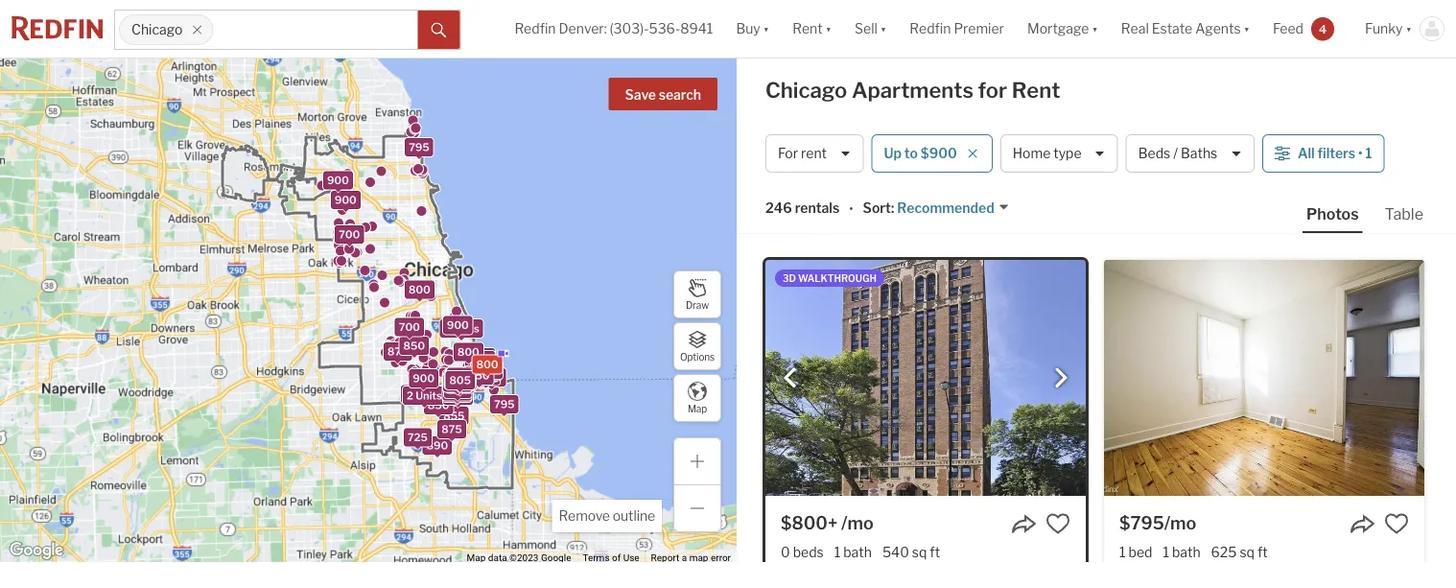 Task type: locate. For each thing, give the bounding box(es) containing it.
▾ for rent ▾
[[826, 21, 832, 37]]

1 sq from the left
[[912, 544, 927, 560]]

0 vertical spatial 795
[[409, 141, 429, 154]]

save
[[625, 87, 656, 103]]

2 units
[[407, 389, 442, 402]]

1 vertical spatial 795
[[494, 398, 515, 410]]

draw button
[[673, 271, 721, 318]]

0 horizontal spatial units
[[416, 389, 442, 402]]

1 horizontal spatial 1 bath
[[1163, 544, 1201, 560]]

540 sq ft
[[882, 544, 940, 560]]

map
[[688, 403, 707, 415]]

redfin premier
[[910, 21, 1004, 37]]

0 horizontal spatial redfin
[[515, 21, 556, 37]]

remove outline
[[559, 508, 655, 524]]

1 vertical spatial chicago
[[766, 77, 847, 103]]

1 horizontal spatial units
[[453, 322, 479, 335]]

redfin denver: (303)-536-8941
[[515, 21, 713, 37]]

(303)-
[[610, 21, 649, 37]]

units for 3 units
[[453, 322, 479, 335]]

0 horizontal spatial ft
[[930, 544, 940, 560]]

0 horizontal spatial sq
[[912, 544, 927, 560]]

favorite button image
[[1046, 511, 1071, 536]]

3 units
[[444, 322, 479, 335]]

1 horizontal spatial bath
[[1172, 544, 1201, 560]]

0 vertical spatial rent
[[793, 21, 823, 37]]

1 horizontal spatial sq
[[1240, 544, 1255, 560]]

$800+ /mo
[[781, 512, 874, 533]]

1 horizontal spatial chicago
[[766, 77, 847, 103]]

1 horizontal spatial 850
[[428, 399, 449, 412]]

• inside all filters • 1 button
[[1358, 145, 1363, 162]]

1 right filters
[[1366, 145, 1372, 162]]

photo of 7300 s south shore dr, chicago, il 60649 image
[[766, 260, 1086, 496]]

1 ft from the left
[[930, 544, 940, 560]]

1 vertical spatial units
[[416, 389, 442, 402]]

bath for $795 /mo
[[1172, 544, 1201, 560]]

837
[[405, 388, 425, 400]]

mortgage ▾ button
[[1027, 0, 1098, 58]]

2 ft from the left
[[1258, 544, 1268, 560]]

800
[[409, 284, 431, 296], [457, 346, 479, 359], [469, 354, 491, 366], [476, 358, 498, 371], [477, 363, 499, 376], [447, 389, 469, 402]]

0 vertical spatial chicago
[[131, 21, 183, 38]]

options
[[680, 351, 715, 363]]

▾ for mortgage ▾
[[1092, 21, 1098, 37]]

buy ▾ button
[[725, 0, 781, 58]]

0 vertical spatial •
[[1358, 145, 1363, 162]]

recommended button
[[894, 199, 1010, 217]]

1 bath down "$795 /mo"
[[1163, 544, 1201, 560]]

units right 2
[[416, 389, 442, 402]]

home type button
[[1000, 134, 1118, 173]]

redfin left premier
[[910, 21, 951, 37]]

540
[[882, 544, 909, 560]]

sq right 625
[[1240, 544, 1255, 560]]

2 redfin from the left
[[910, 21, 951, 37]]

1 horizontal spatial ft
[[1258, 544, 1268, 560]]

redfin for redfin premier
[[910, 21, 951, 37]]

1 /mo from the left
[[841, 512, 874, 533]]

mortgage ▾
[[1027, 21, 1098, 37]]

ft right 625
[[1258, 544, 1268, 560]]

denver:
[[559, 21, 607, 37]]

1 1 bath from the left
[[834, 544, 872, 560]]

remove outline button
[[552, 500, 662, 532]]

1 right beds
[[834, 544, 841, 560]]

mortgage
[[1027, 21, 1089, 37]]

1 bath down "$800+ /mo"
[[834, 544, 872, 560]]

4 ▾ from the left
[[1092, 21, 1098, 37]]

1 bed
[[1120, 544, 1153, 560]]

850
[[403, 340, 425, 352], [468, 369, 490, 382], [428, 399, 449, 412]]

1 vertical spatial 850
[[468, 369, 490, 382]]

1 vertical spatial rent
[[1012, 77, 1060, 103]]

chicago down rent ▾ button
[[766, 77, 847, 103]]

770
[[476, 370, 496, 382], [448, 373, 469, 386]]

home
[[1013, 145, 1051, 162]]

rent right buy ▾
[[793, 21, 823, 37]]

ft
[[930, 544, 940, 560], [1258, 544, 1268, 560]]

favorite button image
[[1384, 511, 1409, 536]]

1 horizontal spatial /mo
[[1164, 512, 1197, 533]]

• for all filters • 1
[[1358, 145, 1363, 162]]

up to $900 button
[[871, 134, 993, 173]]

2 bath from the left
[[1172, 544, 1201, 560]]

redfin inside button
[[910, 21, 951, 37]]

1 redfin from the left
[[515, 21, 556, 37]]

2 /mo from the left
[[1164, 512, 1197, 533]]

1 bath from the left
[[843, 544, 872, 560]]

rent ▾
[[793, 21, 832, 37]]

chicago for chicago apartments for rent
[[766, 77, 847, 103]]

0
[[781, 544, 790, 560]]

rentals
[[795, 200, 840, 216]]

▾ for buy ▾
[[763, 21, 770, 37]]

0 horizontal spatial bath
[[843, 544, 872, 560]]

1 horizontal spatial redfin
[[910, 21, 951, 37]]

• right filters
[[1358, 145, 1363, 162]]

estate
[[1152, 21, 1193, 37]]

bed
[[1129, 544, 1153, 560]]

875
[[387, 345, 408, 358], [451, 370, 471, 383], [449, 373, 470, 385], [441, 423, 462, 436]]

redfin premier button
[[898, 0, 1016, 58]]

0 horizontal spatial chicago
[[131, 21, 183, 38]]

0 horizontal spatial 700
[[339, 228, 360, 241]]

units right 3
[[453, 322, 479, 335]]

• for 246 rentals •
[[849, 201, 853, 217]]

▾ right agents
[[1244, 21, 1250, 37]]

units
[[453, 322, 479, 335], [416, 389, 442, 402]]

4
[[1319, 22, 1327, 36]]

next button image
[[1051, 369, 1071, 388]]

2 1 bath from the left
[[1163, 544, 1201, 560]]

recommended
[[897, 200, 994, 216]]

3 ▾ from the left
[[881, 21, 887, 37]]

/mo for $800+ /mo
[[841, 512, 874, 533]]

0 horizontal spatial 895
[[451, 371, 472, 383]]

855
[[443, 409, 465, 422]]

table button
[[1381, 203, 1427, 231]]

1 vertical spatial 700
[[399, 321, 420, 333]]

6 ▾ from the left
[[1406, 21, 1412, 37]]

None search field
[[213, 11, 418, 49]]

remove
[[559, 508, 610, 524]]

previous button image
[[781, 369, 800, 388]]

0 horizontal spatial 1 bath
[[834, 544, 872, 560]]

bath
[[843, 544, 872, 560], [1172, 544, 1201, 560]]

rent right for
[[1012, 77, 1060, 103]]

for
[[778, 145, 798, 162]]

• inside 246 rentals •
[[849, 201, 853, 217]]

1 bath for $800+
[[834, 544, 872, 560]]

▾ right "buy"
[[763, 21, 770, 37]]

1 horizontal spatial 895
[[481, 371, 502, 384]]

▾ for sell ▾
[[881, 21, 887, 37]]

rent ▾ button
[[793, 0, 832, 58]]

ft right 540
[[930, 544, 940, 560]]

redfin left denver:
[[515, 21, 556, 37]]

900
[[327, 174, 349, 186], [335, 194, 357, 206], [447, 319, 469, 331], [469, 351, 491, 364], [469, 354, 491, 366], [413, 372, 435, 385], [448, 376, 470, 388]]

890
[[473, 366, 495, 379], [447, 373, 469, 386], [446, 376, 468, 389], [426, 440, 448, 452]]

▾ right funky
[[1406, 21, 1412, 37]]

1 ▾ from the left
[[763, 21, 770, 37]]

0 vertical spatial units
[[453, 322, 479, 335]]

sq right 540
[[912, 544, 927, 560]]

chicago left remove chicago image
[[131, 21, 183, 38]]

save search button
[[609, 78, 718, 110]]

895
[[451, 371, 472, 383], [481, 371, 502, 384]]

submit search image
[[431, 23, 446, 38]]

baths
[[1181, 145, 1218, 162]]

all
[[1298, 145, 1315, 162]]

rent
[[793, 21, 823, 37], [1012, 77, 1060, 103]]

1 vertical spatial •
[[849, 201, 853, 217]]

1 horizontal spatial rent
[[1012, 77, 1060, 103]]

chicago for chicago
[[131, 21, 183, 38]]

▾ left sell
[[826, 21, 832, 37]]

feed
[[1273, 21, 1304, 37]]

▾ right mortgage
[[1092, 21, 1098, 37]]

units for 2 units
[[416, 389, 442, 402]]

bath left 625
[[1172, 544, 1201, 560]]

2 ▾ from the left
[[826, 21, 832, 37]]

1 bath
[[834, 544, 872, 560], [1163, 544, 1201, 560]]

bath left 540
[[843, 544, 872, 560]]

• left sort
[[849, 201, 853, 217]]

0 horizontal spatial /mo
[[841, 512, 874, 533]]

sq for $795 /mo
[[1240, 544, 1255, 560]]

2 sq from the left
[[1240, 544, 1255, 560]]

redfin
[[515, 21, 556, 37], [910, 21, 951, 37]]

filters
[[1318, 145, 1356, 162]]

real
[[1121, 21, 1149, 37]]

0 horizontal spatial •
[[849, 201, 853, 217]]

1 horizontal spatial 700
[[399, 321, 420, 333]]

0 horizontal spatial rent
[[793, 21, 823, 37]]

1 horizontal spatial •
[[1358, 145, 1363, 162]]

rent inside dropdown button
[[793, 21, 823, 37]]

1
[[1366, 145, 1372, 162], [834, 544, 841, 560], [1120, 544, 1126, 560], [1163, 544, 1169, 560]]

0 vertical spatial 850
[[403, 340, 425, 352]]

▾ right sell
[[881, 21, 887, 37]]

1 inside button
[[1366, 145, 1372, 162]]



Task type: describe. For each thing, give the bounding box(es) containing it.
2 horizontal spatial 850
[[468, 369, 490, 382]]

map button
[[673, 374, 721, 422]]

photos
[[1307, 204, 1359, 223]]

mortgage ▾ button
[[1016, 0, 1110, 58]]

all filters • 1 button
[[1262, 134, 1385, 173]]

real estate agents ▾ link
[[1121, 0, 1250, 58]]

825
[[474, 362, 495, 375]]

apartments
[[852, 77, 974, 103]]

0 horizontal spatial 770
[[448, 373, 469, 386]]

860
[[475, 365, 497, 377]]

745
[[449, 375, 469, 388]]

all filters • 1
[[1298, 145, 1372, 162]]

buy
[[736, 21, 760, 37]]

sell ▾
[[855, 21, 887, 37]]

chicago apartments for rent
[[766, 77, 1060, 103]]

favorite button checkbox
[[1046, 511, 1071, 536]]

3d
[[783, 272, 796, 284]]

775
[[448, 383, 468, 395]]

8941
[[680, 21, 713, 37]]

draw
[[686, 300, 709, 311]]

740
[[449, 378, 470, 390]]

sq for $800+ /mo
[[912, 544, 927, 560]]

1 bath for $795
[[1163, 544, 1201, 560]]

photos button
[[1303, 203, 1381, 233]]

to
[[904, 145, 918, 162]]

$795
[[1120, 512, 1164, 533]]

for rent
[[778, 145, 827, 162]]

625
[[1211, 544, 1237, 560]]

beds / baths
[[1138, 145, 1218, 162]]

walkthrough
[[798, 272, 877, 284]]

table
[[1385, 204, 1424, 223]]

outline
[[613, 508, 655, 524]]

/
[[1173, 145, 1178, 162]]

1 right bed
[[1163, 544, 1169, 560]]

for
[[978, 77, 1007, 103]]

beds
[[1138, 145, 1171, 162]]

agents
[[1195, 21, 1241, 37]]

0 horizontal spatial 795
[[409, 141, 429, 154]]

favorite button checkbox
[[1384, 511, 1409, 536]]

246 rentals •
[[766, 200, 853, 217]]

funky ▾
[[1365, 21, 1412, 37]]

map region
[[0, 0, 748, 563]]

google image
[[5, 538, 68, 563]]

2 vertical spatial 850
[[428, 399, 449, 412]]

805
[[449, 374, 471, 387]]

real estate agents ▾
[[1121, 21, 1250, 37]]

625 sq ft
[[1211, 544, 1268, 560]]

sell ▾ button
[[855, 0, 887, 58]]

up
[[884, 145, 902, 162]]

up to $900
[[884, 145, 957, 162]]

rent ▾ button
[[781, 0, 843, 58]]

photo of 9600 s avenue l, chicago, il 60617 image
[[1104, 260, 1425, 496]]

real estate agents ▾ button
[[1110, 0, 1262, 58]]

remove up to $900 image
[[967, 148, 978, 159]]

1 895 from the left
[[451, 371, 472, 383]]

search
[[659, 87, 701, 103]]

/mo for $795 /mo
[[1164, 512, 1197, 533]]

780
[[447, 376, 468, 389]]

725
[[408, 431, 428, 444]]

$800+
[[781, 512, 838, 533]]

premier
[[954, 21, 1004, 37]]

3
[[444, 322, 451, 335]]

2
[[407, 389, 413, 402]]

536-
[[649, 21, 680, 37]]

options button
[[673, 322, 721, 370]]

home type
[[1013, 145, 1082, 162]]

sort
[[863, 200, 891, 216]]

0 horizontal spatial 850
[[403, 340, 425, 352]]

bath for $800+ /mo
[[843, 544, 872, 560]]

redfin for redfin denver: (303)-536-8941
[[515, 21, 556, 37]]

sell ▾ button
[[843, 0, 898, 58]]

$900
[[921, 145, 957, 162]]

750
[[450, 372, 471, 384]]

buy ▾
[[736, 21, 770, 37]]

0 beds
[[781, 544, 824, 560]]

705
[[448, 375, 469, 388]]

ft for $800+ /mo
[[930, 544, 940, 560]]

870
[[450, 371, 471, 384]]

buy ▾ button
[[736, 0, 770, 58]]

sort :
[[863, 200, 894, 216]]

for rent button
[[766, 134, 864, 173]]

246
[[766, 200, 792, 216]]

720
[[452, 375, 472, 387]]

ft for $795 /mo
[[1258, 544, 1268, 560]]

type
[[1054, 145, 1082, 162]]

:
[[891, 200, 894, 216]]

rent
[[801, 145, 827, 162]]

beds
[[793, 544, 824, 560]]

0 vertical spatial 700
[[339, 228, 360, 241]]

remove chicago image
[[191, 24, 203, 35]]

865
[[446, 387, 468, 399]]

save search
[[625, 87, 701, 103]]

2 895 from the left
[[481, 371, 502, 384]]

5 ▾ from the left
[[1244, 21, 1250, 37]]

beds / baths button
[[1126, 134, 1255, 173]]

1 horizontal spatial 770
[[476, 370, 496, 382]]

1 left bed
[[1120, 544, 1126, 560]]

▾ for funky ▾
[[1406, 21, 1412, 37]]

1 horizontal spatial 795
[[494, 398, 515, 410]]



Task type: vqa. For each thing, say whether or not it's contained in the screenshot.
the top Units
yes



